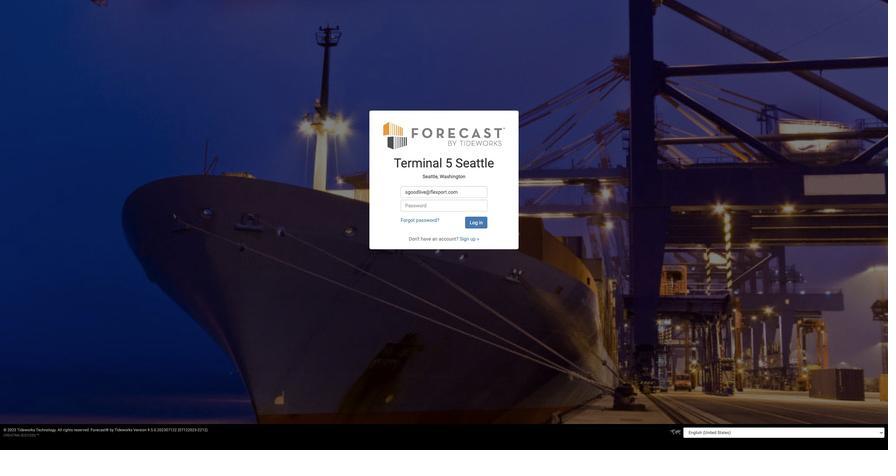 Task type: locate. For each thing, give the bounding box(es) containing it.
sign up » link
[[460, 237, 480, 242]]

an
[[433, 237, 438, 242]]

password?
[[416, 218, 440, 223]]

2023
[[7, 428, 16, 433]]

tideworks
[[17, 428, 35, 433], [115, 428, 133, 433]]

2212)
[[198, 428, 208, 433]]

seattle
[[456, 156, 495, 171]]

© 2023 tideworks technology. all rights reserved. forecast® by tideworks version 9.5.0.202307122 (07122023-2212) creating success ℠
[[3, 428, 208, 438]]

success
[[21, 434, 36, 438]]

log in button
[[466, 217, 488, 229]]

forgot password? link
[[401, 218, 440, 223]]

»
[[477, 237, 480, 242]]

rights
[[63, 428, 73, 433]]

tideworks up success
[[17, 428, 35, 433]]

in
[[479, 220, 483, 226]]

0 horizontal spatial tideworks
[[17, 428, 35, 433]]

(07122023-
[[178, 428, 198, 433]]

©
[[3, 428, 7, 433]]

all
[[58, 428, 62, 433]]

technology.
[[36, 428, 57, 433]]

reserved.
[[74, 428, 90, 433]]

5
[[446, 156, 453, 171]]

tideworks right by
[[115, 428, 133, 433]]

sign
[[460, 237, 470, 242]]

1 tideworks from the left
[[17, 428, 35, 433]]

forecast® by tideworks image
[[384, 121, 505, 150]]

9.5.0.202307122
[[148, 428, 177, 433]]

1 horizontal spatial tideworks
[[115, 428, 133, 433]]

seattle,
[[423, 174, 439, 179]]

Password password field
[[401, 200, 488, 212]]

up
[[471, 237, 476, 242]]



Task type: describe. For each thing, give the bounding box(es) containing it.
log
[[470, 220, 478, 226]]

terminal
[[394, 156, 443, 171]]

forecast®
[[91, 428, 109, 433]]

forgot
[[401, 218, 415, 223]]

by
[[110, 428, 114, 433]]

washington
[[440, 174, 466, 179]]

℠
[[37, 434, 39, 438]]

creating
[[3, 434, 20, 438]]

terminal 5 seattle seattle, washington
[[394, 156, 495, 179]]

Email or username text field
[[401, 187, 488, 198]]

don't
[[409, 237, 420, 242]]

don't have an account? sign up »
[[409, 237, 480, 242]]

forgot password? log in
[[401, 218, 483, 226]]

account?
[[439, 237, 459, 242]]

version
[[134, 428, 147, 433]]

2 tideworks from the left
[[115, 428, 133, 433]]

have
[[421, 237, 431, 242]]



